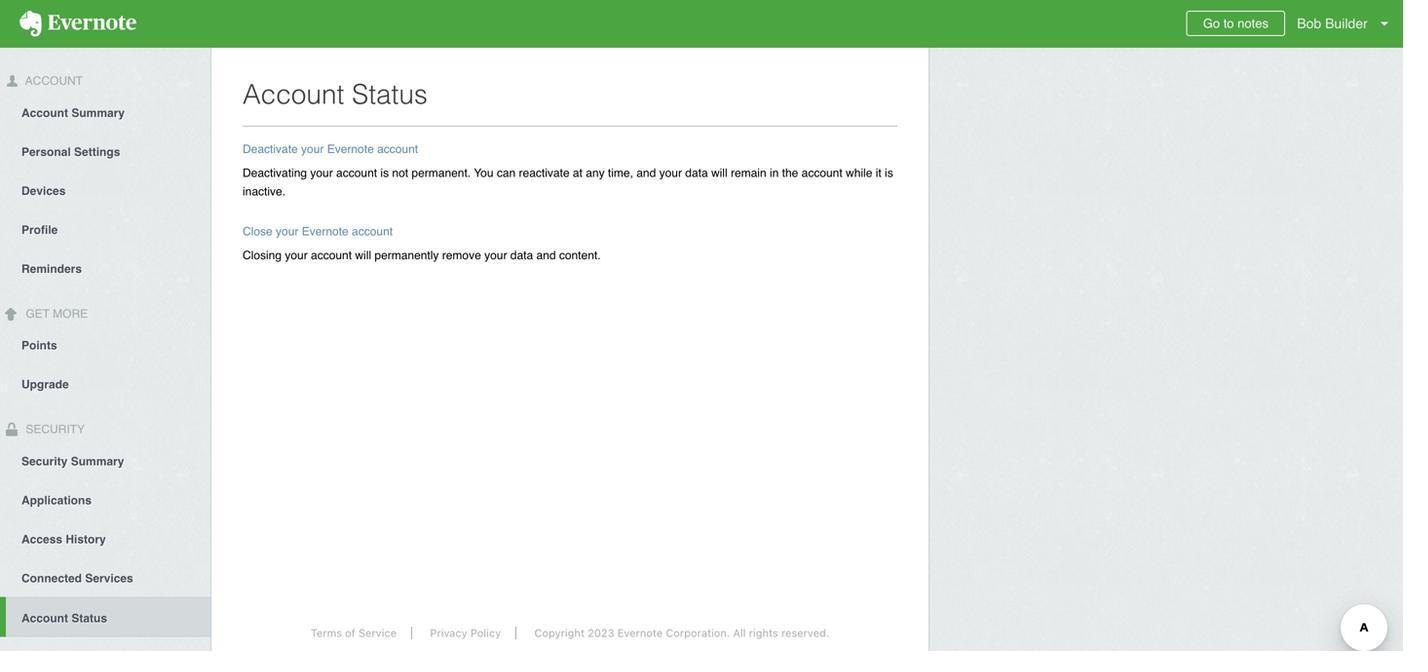 Task type: locate. For each thing, give the bounding box(es) containing it.
to
[[1224, 16, 1235, 31]]

evernote for will
[[302, 225, 349, 238]]

security
[[22, 423, 85, 436], [21, 455, 68, 468]]

upgrade link
[[0, 364, 211, 403]]

remove
[[442, 248, 481, 262]]

access
[[21, 533, 62, 546]]

account status up deactivate your evernote account link
[[243, 79, 428, 110]]

while
[[846, 166, 873, 180]]

service
[[359, 627, 397, 639]]

data left content.
[[511, 248, 533, 262]]

applications link
[[0, 480, 211, 519]]

0 horizontal spatial status
[[71, 612, 107, 625]]

is left "not"
[[381, 166, 389, 180]]

and
[[637, 166, 656, 180], [537, 248, 556, 262]]

0 horizontal spatial account status
[[21, 612, 107, 625]]

1 horizontal spatial data
[[686, 166, 708, 180]]

personal settings link
[[0, 131, 211, 170]]

is right it
[[885, 166, 894, 180]]

your right close
[[276, 225, 299, 238]]

1 vertical spatial evernote
[[302, 225, 349, 238]]

security for security
[[22, 423, 85, 436]]

status up "not"
[[352, 79, 428, 110]]

profile link
[[0, 209, 211, 248]]

any
[[586, 166, 605, 180]]

go to notes link
[[1187, 11, 1286, 36]]

account down deactivate your evernote account link
[[336, 166, 377, 180]]

summary up personal settings link
[[71, 106, 125, 120]]

account down connected
[[21, 612, 68, 625]]

1 vertical spatial data
[[511, 248, 533, 262]]

account up account summary
[[22, 74, 83, 88]]

and inside deactivating your account is not permanent. you can reactivate at any time, and your data will remain in the account while it is inactive.
[[637, 166, 656, 180]]

0 vertical spatial security
[[22, 423, 85, 436]]

data left remain
[[686, 166, 708, 180]]

0 vertical spatial summary
[[71, 106, 125, 120]]

account
[[22, 74, 83, 88], [243, 79, 344, 110], [21, 106, 68, 120], [21, 612, 68, 625]]

more
[[53, 307, 88, 321]]

closing your account will permanently remove your data and content.
[[243, 248, 601, 262]]

will left remain
[[712, 166, 728, 180]]

account status down connected
[[21, 612, 107, 625]]

your right "deactivate"
[[301, 142, 324, 156]]

0 horizontal spatial is
[[381, 166, 389, 180]]

access history link
[[0, 519, 211, 558]]

security summary
[[21, 455, 124, 468]]

your right remove
[[485, 248, 507, 262]]

notes
[[1238, 16, 1269, 31]]

0 vertical spatial will
[[712, 166, 728, 180]]

copyright
[[535, 627, 585, 639]]

builder
[[1326, 16, 1368, 31]]

settings
[[74, 145, 120, 159]]

reminders link
[[0, 248, 211, 287]]

account summary
[[21, 106, 125, 120]]

1 horizontal spatial and
[[637, 166, 656, 180]]

data inside deactivating your account is not permanent. you can reactivate at any time, and your data will remain in the account while it is inactive.
[[686, 166, 708, 180]]

security summary link
[[0, 441, 211, 480]]

your for deactivate your evernote account
[[301, 142, 324, 156]]

deactivate your evernote account link
[[243, 142, 418, 156]]

will inside deactivating your account is not permanent. you can reactivate at any time, and your data will remain in the account while it is inactive.
[[712, 166, 728, 180]]

get more
[[22, 307, 88, 321]]

privacy policy
[[430, 627, 501, 639]]

1 horizontal spatial account status
[[243, 79, 428, 110]]

terms
[[311, 627, 342, 639]]

1 is from the left
[[381, 166, 389, 180]]

will
[[712, 166, 728, 180], [355, 248, 371, 262]]

closing
[[243, 248, 282, 262]]

bob builder
[[1298, 16, 1368, 31]]

will left permanently
[[355, 248, 371, 262]]

connected
[[21, 572, 82, 585]]

1 vertical spatial summary
[[71, 455, 124, 468]]

evernote right close
[[302, 225, 349, 238]]

summary up applications link
[[71, 455, 124, 468]]

1 horizontal spatial will
[[712, 166, 728, 180]]

points
[[21, 339, 57, 353]]

1 horizontal spatial is
[[885, 166, 894, 180]]

your down close your evernote account link
[[285, 248, 308, 262]]

connected services link
[[0, 558, 211, 597]]

and left content.
[[537, 248, 556, 262]]

status
[[352, 79, 428, 110], [71, 612, 107, 625]]

0 horizontal spatial will
[[355, 248, 371, 262]]

1 vertical spatial security
[[21, 455, 68, 468]]

your
[[301, 142, 324, 156], [310, 166, 333, 180], [660, 166, 682, 180], [276, 225, 299, 238], [285, 248, 308, 262], [485, 248, 507, 262]]

rights
[[749, 627, 779, 639]]

time,
[[608, 166, 634, 180]]

security up the applications
[[21, 455, 68, 468]]

close
[[243, 225, 273, 238]]

history
[[66, 533, 106, 546]]

access history
[[21, 533, 106, 546]]

account
[[377, 142, 418, 156], [336, 166, 377, 180], [802, 166, 843, 180], [352, 225, 393, 238], [311, 248, 352, 262]]

evernote right 2023
[[618, 627, 663, 639]]

your down deactivate your evernote account
[[310, 166, 333, 180]]

is
[[381, 166, 389, 180], [885, 166, 894, 180]]

0 horizontal spatial and
[[537, 248, 556, 262]]

account up permanently
[[352, 225, 393, 238]]

0 vertical spatial data
[[686, 166, 708, 180]]

1 vertical spatial account status
[[21, 612, 107, 625]]

status down connected services at bottom left
[[71, 612, 107, 625]]

all
[[733, 627, 746, 639]]

you
[[474, 166, 494, 180]]

summary
[[71, 106, 125, 120], [71, 455, 124, 468]]

reactivate
[[519, 166, 570, 180]]

summary for account summary
[[71, 106, 125, 120]]

of
[[345, 627, 356, 639]]

reminders
[[21, 262, 82, 276]]

security for security summary
[[21, 455, 68, 468]]

account status
[[243, 79, 428, 110], [21, 612, 107, 625]]

data
[[686, 166, 708, 180], [511, 248, 533, 262]]

security up security summary
[[22, 423, 85, 436]]

evernote
[[327, 142, 374, 156], [302, 225, 349, 238], [618, 627, 663, 639]]

0 vertical spatial and
[[637, 166, 656, 180]]

evernote right "deactivate"
[[327, 142, 374, 156]]

permanently
[[375, 248, 439, 262]]

and right time,
[[637, 166, 656, 180]]

0 vertical spatial status
[[352, 79, 428, 110]]

your for deactivating your account is not permanent. you can reactivate at any time, and your data will remain in the account while it is inactive.
[[310, 166, 333, 180]]

2023
[[588, 627, 615, 639]]

0 vertical spatial evernote
[[327, 142, 374, 156]]



Task type: describe. For each thing, give the bounding box(es) containing it.
close your evernote account
[[243, 225, 393, 238]]

bob
[[1298, 16, 1322, 31]]

not
[[392, 166, 409, 180]]

devices link
[[0, 170, 211, 209]]

the
[[782, 166, 799, 180]]

your for closing your account will permanently remove your data and content.
[[285, 248, 308, 262]]

applications
[[21, 494, 92, 507]]

close your evernote account link
[[243, 225, 393, 238]]

in
[[770, 166, 779, 180]]

devices
[[21, 184, 66, 198]]

terms of service link
[[296, 627, 412, 639]]

content.
[[559, 248, 601, 262]]

account up personal
[[21, 106, 68, 120]]

account up "not"
[[377, 142, 418, 156]]

deactivate
[[243, 142, 298, 156]]

permanent.
[[412, 166, 471, 180]]

profile
[[21, 223, 58, 237]]

inactive.
[[243, 185, 286, 199]]

reserved.
[[782, 627, 830, 639]]

evernote link
[[0, 0, 156, 48]]

remain
[[731, 166, 767, 180]]

connected services
[[21, 572, 133, 585]]

0 horizontal spatial data
[[511, 248, 533, 262]]

1 vertical spatial will
[[355, 248, 371, 262]]

account right the
[[802, 166, 843, 180]]

services
[[85, 572, 133, 585]]

copyright 2023 evernote corporation. all rights reserved.
[[535, 627, 830, 639]]

your right time,
[[660, 166, 682, 180]]

privacy
[[430, 627, 468, 639]]

account up "deactivate"
[[243, 79, 344, 110]]

0 vertical spatial account status
[[243, 79, 428, 110]]

at
[[573, 166, 583, 180]]

2 is from the left
[[885, 166, 894, 180]]

summary for security summary
[[71, 455, 124, 468]]

privacy policy link
[[416, 627, 517, 639]]

account summary link
[[0, 92, 211, 131]]

personal settings
[[21, 145, 120, 159]]

can
[[497, 166, 516, 180]]

it
[[876, 166, 882, 180]]

go
[[1204, 16, 1221, 31]]

get
[[26, 307, 50, 321]]

1 horizontal spatial status
[[352, 79, 428, 110]]

go to notes
[[1204, 16, 1269, 31]]

1 vertical spatial and
[[537, 248, 556, 262]]

corporation.
[[666, 627, 730, 639]]

upgrade
[[21, 378, 69, 392]]

1 vertical spatial status
[[71, 612, 107, 625]]

bob builder link
[[1293, 0, 1404, 48]]

personal
[[21, 145, 71, 159]]

points link
[[0, 325, 211, 364]]

policy
[[471, 627, 501, 639]]

deactivating your account is not permanent. you can reactivate at any time, and your data will remain in the account while it is inactive.
[[243, 166, 894, 199]]

evernote for is
[[327, 142, 374, 156]]

account status link
[[6, 597, 211, 637]]

deactivate your evernote account
[[243, 142, 418, 156]]

2 vertical spatial evernote
[[618, 627, 663, 639]]

deactivating
[[243, 166, 307, 180]]

your for close your evernote account
[[276, 225, 299, 238]]

account down close your evernote account link
[[311, 248, 352, 262]]

evernote image
[[0, 11, 156, 37]]

terms of service
[[311, 627, 397, 639]]



Task type: vqa. For each thing, say whether or not it's contained in the screenshot.
rightmost will
yes



